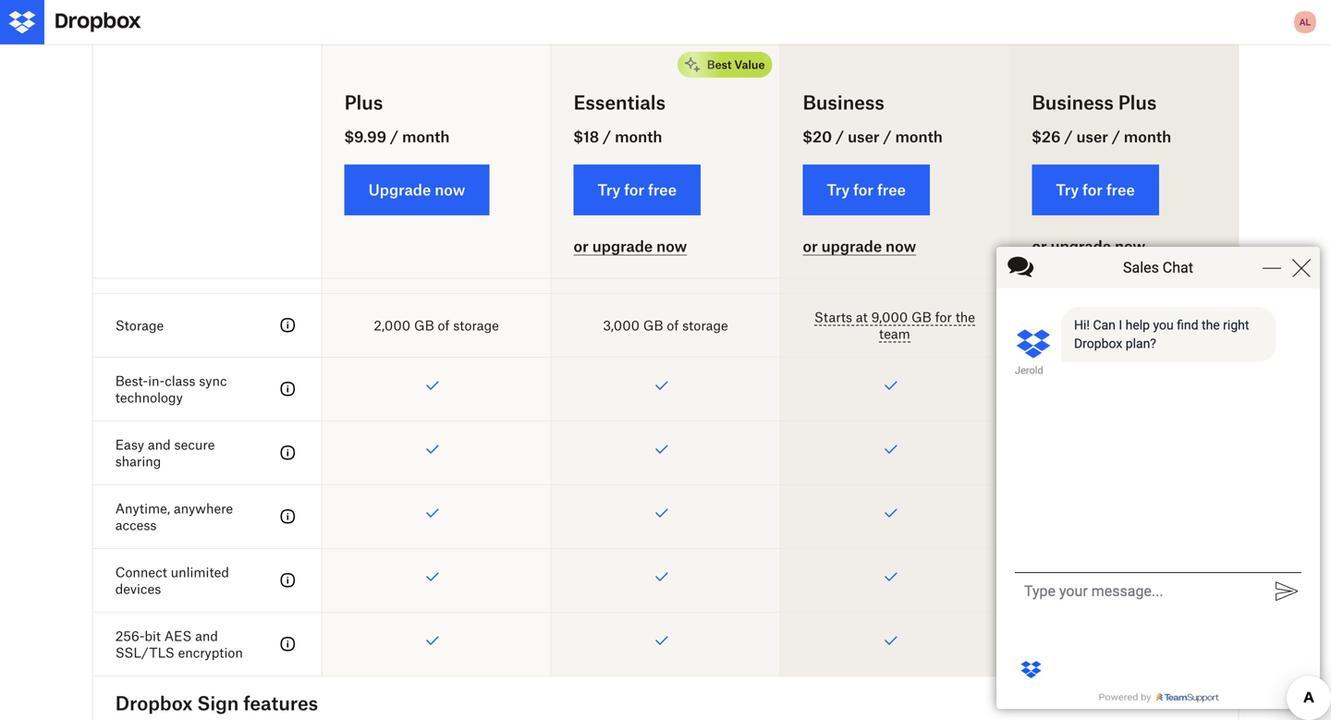 Task type: locate. For each thing, give the bounding box(es) containing it.
2 try for free link from the left
[[803, 165, 930, 216]]

business up $26
[[1032, 91, 1114, 114]]

1 try for free from the left
[[598, 181, 677, 199]]

6 / from the left
[[1112, 128, 1121, 146]]

try for free link
[[574, 165, 701, 216], [803, 165, 930, 216], [1032, 165, 1160, 216]]

1 of from the left
[[438, 318, 450, 333]]

1 horizontal spatial gb
[[643, 318, 664, 333]]

$9.99 / month
[[345, 128, 450, 146]]

business up $20
[[803, 91, 885, 114]]

or upgrade now link up 3,000
[[574, 237, 687, 256]]

try down $26
[[1056, 181, 1079, 199]]

2 included element from the top
[[1010, 613, 1239, 676]]

3 try for free from the left
[[1056, 181, 1135, 199]]

or upgrade now up at
[[803, 237, 917, 255]]

0 horizontal spatial or upgrade now link
[[574, 237, 687, 256]]

1 included element from the top
[[1010, 358, 1239, 421]]

2 horizontal spatial try for free
[[1056, 181, 1135, 199]]

2 horizontal spatial or upgrade now
[[1032, 237, 1146, 255]]

of right 3,000
[[667, 318, 679, 333]]

try for free down $26 / user / month
[[1056, 181, 1135, 199]]

upgrade up 3+
[[1051, 237, 1112, 255]]

and up sharing
[[148, 437, 171, 453]]

encryption
[[178, 645, 243, 661]]

2 try from the left
[[827, 181, 850, 199]]

1 / from the left
[[390, 128, 399, 146]]

plus up $26 / user / month
[[1119, 91, 1157, 114]]

user right $20
[[848, 128, 880, 146]]

1 horizontal spatial try for free
[[827, 181, 906, 199]]

1 horizontal spatial try
[[827, 181, 850, 199]]

for left the
[[935, 309, 952, 325]]

upgrade
[[592, 237, 653, 255], [822, 237, 882, 255], [1051, 237, 1112, 255]]

dropbox
[[115, 692, 193, 715]]

user for $20
[[848, 128, 880, 146]]

$20
[[803, 128, 832, 146]]

al
[[1300, 16, 1311, 28]]

try for free for third try for free link from the left
[[1056, 181, 1135, 199]]

connect unlimited devices
[[115, 564, 229, 597]]

0 vertical spatial and
[[148, 437, 171, 453]]

connect
[[115, 564, 167, 580]]

1 free from the left
[[648, 181, 677, 199]]

1 month from the left
[[402, 128, 450, 146]]

upgrade up 3,000
[[592, 237, 653, 255]]

at
[[856, 309, 868, 325]]

1 horizontal spatial plus
[[1119, 91, 1157, 114]]

try for free
[[598, 181, 677, 199], [827, 181, 906, 199], [1056, 181, 1135, 199]]

1 standard image from the top
[[277, 314, 299, 336]]

0 horizontal spatial or upgrade now
[[574, 237, 687, 255]]

of
[[438, 318, 450, 333], [667, 318, 679, 333]]

1 horizontal spatial or upgrade now link
[[803, 237, 917, 256]]

2 storage from the left
[[683, 318, 728, 333]]

free down $20 / user / month
[[878, 181, 906, 199]]

2 standard image from the top
[[277, 378, 299, 400]]

technology
[[115, 390, 183, 405]]

essentials
[[574, 91, 666, 114]]

3 free from the left
[[1107, 181, 1135, 199]]

1 horizontal spatial business
[[1032, 91, 1114, 114]]

user down business plus
[[1077, 128, 1109, 146]]

gb for 3,000 gb of storage
[[643, 318, 664, 333]]

1 or upgrade now link from the left
[[574, 237, 687, 256]]

1 horizontal spatial or upgrade now
[[803, 237, 917, 255]]

and up "encryption" at bottom left
[[195, 628, 218, 644]]

2,000
[[374, 318, 411, 333]]

0 horizontal spatial try
[[598, 181, 621, 199]]

/ for $18
[[603, 128, 611, 146]]

2 horizontal spatial upgrade
[[1051, 237, 1112, 255]]

2 horizontal spatial free
[[1107, 181, 1135, 199]]

3,000
[[603, 318, 640, 333]]

1 horizontal spatial user
[[1077, 128, 1109, 146]]

$20 / user / month
[[803, 128, 943, 146]]

or upgrade now link up at
[[803, 237, 917, 256]]

storage right 3,000
[[683, 318, 728, 333]]

for down $26 / user / month
[[1083, 181, 1103, 199]]

free
[[648, 181, 677, 199], [878, 181, 906, 199], [1107, 181, 1135, 199]]

or upgrade now for 2nd try for free link
[[803, 237, 917, 255]]

the
[[956, 309, 976, 325]]

or upgrade now link for third try for free link from the left
[[1032, 237, 1146, 256]]

storage for 2,000 gb of storage
[[453, 318, 499, 333]]

0 horizontal spatial free
[[648, 181, 677, 199]]

0 horizontal spatial of
[[438, 318, 450, 333]]

2 or upgrade now link from the left
[[803, 237, 917, 256]]

for
[[624, 181, 645, 199], [854, 181, 874, 199], [1083, 181, 1103, 199], [935, 309, 952, 325]]

try for free link down $18 / month
[[574, 165, 701, 216]]

0 horizontal spatial upgrade
[[592, 237, 653, 255]]

0 horizontal spatial business
[[803, 91, 885, 114]]

2 horizontal spatial gb
[[912, 309, 932, 325]]

try for free down $20 / user / month
[[827, 181, 906, 199]]

9,000
[[872, 309, 908, 325]]

and inside easy and secure sharing
[[148, 437, 171, 453]]

or upgrade now
[[574, 237, 687, 255], [803, 237, 917, 255], [1032, 237, 1146, 255]]

2 business from the left
[[1032, 91, 1114, 114]]

1 or upgrade now from the left
[[574, 237, 687, 255]]

try
[[598, 181, 621, 199], [827, 181, 850, 199], [1056, 181, 1079, 199]]

or
[[574, 237, 589, 255], [803, 237, 818, 255], [1032, 237, 1047, 255]]

ssl/tls
[[115, 645, 175, 661]]

storage
[[453, 318, 499, 333], [683, 318, 728, 333]]

plus
[[345, 91, 383, 114], [1119, 91, 1157, 114]]

anywhere
[[174, 501, 233, 516]]

gb
[[912, 309, 932, 325], [414, 318, 434, 333], [643, 318, 664, 333]]

try down $18 / month
[[598, 181, 621, 199]]

now right upgrade
[[435, 181, 465, 199]]

3 or upgrade now from the left
[[1032, 237, 1146, 255]]

gb right 3,000
[[643, 318, 664, 333]]

1 vertical spatial and
[[195, 628, 218, 644]]

5 standard image from the top
[[277, 570, 299, 592]]

try for free down $18 / month
[[598, 181, 677, 199]]

1 horizontal spatial of
[[667, 318, 679, 333]]

or upgrade now link up 3+
[[1032, 237, 1146, 256]]

3 upgrade from the left
[[1051, 237, 1112, 255]]

1 plus from the left
[[345, 91, 383, 114]]

256-bit aes and ssl/tls encryption
[[115, 628, 243, 661]]

0 vertical spatial included element
[[1010, 358, 1239, 421]]

try for free for 1st try for free link
[[598, 181, 677, 199]]

of for 2,000
[[438, 318, 450, 333]]

free down $26 / user / month
[[1107, 181, 1135, 199]]

free down $18 / month
[[648, 181, 677, 199]]

1 try for free link from the left
[[574, 165, 701, 216]]

1 horizontal spatial upgrade
[[822, 237, 882, 255]]

of right 2,000
[[438, 318, 450, 333]]

month
[[402, 128, 450, 146], [615, 128, 663, 146], [896, 128, 943, 146], [1124, 128, 1172, 146]]

upgrade for 'or upgrade now' "link" related to third try for free link from the left
[[1051, 237, 1112, 255]]

try for free link down $20 / user / month
[[803, 165, 930, 216]]

$18
[[574, 128, 599, 146]]

included element
[[1010, 358, 1239, 421], [1010, 613, 1239, 676]]

or upgrade now up 3,000
[[574, 237, 687, 255]]

standard image
[[277, 633, 299, 656]]

0 horizontal spatial and
[[148, 437, 171, 453]]

2 / from the left
[[603, 128, 611, 146]]

2 of from the left
[[667, 318, 679, 333]]

user
[[848, 128, 880, 146], [1077, 128, 1109, 146]]

sync
[[199, 373, 227, 389]]

2 horizontal spatial try for free link
[[1032, 165, 1160, 216]]

1 horizontal spatial storage
[[683, 318, 728, 333]]

try down $20
[[827, 181, 850, 199]]

for inside starts at 9,000 gb for the team
[[935, 309, 952, 325]]

try for free link down $26 / user / month
[[1032, 165, 1160, 216]]

3 standard image from the top
[[277, 442, 299, 464]]

1 horizontal spatial or
[[803, 237, 818, 255]]

gb right 9,000
[[912, 309, 932, 325]]

1 upgrade from the left
[[592, 237, 653, 255]]

0 horizontal spatial plus
[[345, 91, 383, 114]]

standard image
[[277, 314, 299, 336], [277, 378, 299, 400], [277, 442, 299, 464], [277, 506, 299, 528], [277, 570, 299, 592]]

best value
[[707, 58, 765, 72]]

3 / from the left
[[836, 128, 844, 146]]

anytime, anywhere access
[[115, 501, 233, 533]]

1 business from the left
[[803, 91, 885, 114]]

standard image for best-in-class sync technology
[[277, 378, 299, 400]]

now
[[435, 181, 465, 199], [657, 237, 687, 255], [886, 237, 917, 255], [1115, 237, 1146, 255]]

/
[[390, 128, 399, 146], [603, 128, 611, 146], [836, 128, 844, 146], [884, 128, 892, 146], [1065, 128, 1073, 146], [1112, 128, 1121, 146]]

or upgrade now link
[[574, 237, 687, 256], [803, 237, 917, 256], [1032, 237, 1146, 256]]

business
[[803, 91, 885, 114], [1032, 91, 1114, 114]]

4 standard image from the top
[[277, 506, 299, 528]]

2 or upgrade now from the left
[[803, 237, 917, 255]]

0 horizontal spatial or
[[574, 237, 589, 255]]

1 horizontal spatial free
[[878, 181, 906, 199]]

1 horizontal spatial and
[[195, 628, 218, 644]]

1 user from the left
[[848, 128, 880, 146]]

plus up $9.99
[[345, 91, 383, 114]]

features
[[243, 692, 318, 715]]

4 month from the left
[[1124, 128, 1172, 146]]

upgrade for 2nd try for free link's 'or upgrade now' "link"
[[822, 237, 882, 255]]

unlimited
[[171, 564, 229, 580]]

1 storage from the left
[[453, 318, 499, 333]]

3+
[[1098, 259, 1114, 275]]

upgrade now link
[[345, 165, 489, 216]]

2 horizontal spatial or
[[1032, 237, 1047, 255]]

0 horizontal spatial storage
[[453, 318, 499, 333]]

included element for 256-bit aes and ssl/tls encryption
[[1010, 613, 1239, 676]]

2 user from the left
[[1077, 128, 1109, 146]]

included element for best-in-class sync technology
[[1010, 358, 1239, 421]]

anytime,
[[115, 501, 170, 516]]

upgrade up at
[[822, 237, 882, 255]]

upgrade for 1st try for free link's 'or upgrade now' "link"
[[592, 237, 653, 255]]

1 horizontal spatial try for free link
[[803, 165, 930, 216]]

or upgrade now up 3+
[[1032, 237, 1146, 255]]

1 try from the left
[[598, 181, 621, 199]]

3 try from the left
[[1056, 181, 1079, 199]]

2 horizontal spatial or upgrade now link
[[1032, 237, 1146, 256]]

starts at 9,000 gb for the team
[[815, 309, 976, 342]]

2 upgrade from the left
[[822, 237, 882, 255]]

1 vertical spatial included element
[[1010, 613, 1239, 676]]

0 horizontal spatial try for free
[[598, 181, 677, 199]]

0 horizontal spatial user
[[848, 128, 880, 146]]

gb right 2,000
[[414, 318, 434, 333]]

3 or upgrade now link from the left
[[1032, 237, 1146, 256]]

5 / from the left
[[1065, 128, 1073, 146]]

2 horizontal spatial try
[[1056, 181, 1079, 199]]

0 horizontal spatial gb
[[414, 318, 434, 333]]

2 try for free from the left
[[827, 181, 906, 199]]

or upgrade now link for 1st try for free link
[[574, 237, 687, 256]]

storage right 2,000
[[453, 318, 499, 333]]

0 horizontal spatial try for free link
[[574, 165, 701, 216]]

and
[[148, 437, 171, 453], [195, 628, 218, 644]]



Task type: vqa. For each thing, say whether or not it's contained in the screenshot.
rightmost this
no



Task type: describe. For each thing, give the bounding box(es) containing it.
access
[[115, 517, 157, 533]]

standard image for storage
[[277, 314, 299, 336]]

devices
[[115, 581, 161, 597]]

/ for $20
[[836, 128, 844, 146]]

standard image for easy and secure sharing
[[277, 442, 299, 464]]

sign
[[197, 692, 239, 715]]

standard image for anytime, anywhere access
[[277, 506, 299, 528]]

or upgrade now link for 2nd try for free link
[[803, 237, 917, 256]]

$26
[[1032, 128, 1061, 146]]

try for 1st try for free link
[[598, 181, 621, 199]]

in-
[[148, 373, 165, 389]]

of for 3,000
[[667, 318, 679, 333]]

/ for $9.99
[[390, 128, 399, 146]]

now up "3,000 gb of storage"
[[657, 237, 687, 255]]

or upgrade now for third try for free link from the left
[[1032, 237, 1146, 255]]

try for free for 2nd try for free link
[[827, 181, 906, 199]]

and inside 256-bit aes and ssl/tls encryption
[[195, 628, 218, 644]]

upgrade
[[369, 181, 431, 199]]

gb for 2,000 gb of storage
[[414, 318, 434, 333]]

class
[[165, 373, 195, 389]]

best-
[[115, 373, 148, 389]]

easy and secure sharing
[[115, 437, 215, 469]]

2,000 gb of storage
[[374, 318, 499, 333]]

try for 2nd try for free link
[[827, 181, 850, 199]]

for down $20 / user / month
[[854, 181, 874, 199]]

team
[[879, 326, 911, 342]]

starts
[[815, 309, 853, 325]]

1 or from the left
[[574, 237, 589, 255]]

aes
[[164, 628, 192, 644]]

business for business plus
[[1032, 91, 1114, 114]]

try for third try for free link from the left
[[1056, 181, 1079, 199]]

3 month from the left
[[896, 128, 943, 146]]

standard image for connect unlimited devices
[[277, 570, 299, 592]]

2 free from the left
[[878, 181, 906, 199]]

2 or from the left
[[803, 237, 818, 255]]

business for business
[[803, 91, 885, 114]]

4 / from the left
[[884, 128, 892, 146]]

users
[[1118, 259, 1151, 275]]

2 month from the left
[[615, 128, 663, 146]]

storage for 3,000 gb of storage
[[683, 318, 728, 333]]

$26 / user / month
[[1032, 128, 1172, 146]]

sharing
[[115, 453, 161, 469]]

256-
[[115, 628, 145, 644]]

/ for $26
[[1065, 128, 1073, 146]]

now inside upgrade now link
[[435, 181, 465, 199]]

3 try for free link from the left
[[1032, 165, 1160, 216]]

$9.99
[[345, 128, 387, 146]]

dropbox sign features
[[115, 692, 318, 715]]

value
[[735, 58, 765, 72]]

easy
[[115, 437, 144, 453]]

user for $26
[[1077, 128, 1109, 146]]

for down $18 / month
[[624, 181, 645, 199]]

storage
[[115, 318, 164, 333]]

best-in-class sync technology
[[115, 373, 227, 405]]

best
[[707, 58, 732, 72]]

gb inside starts at 9,000 gb for the team
[[912, 309, 932, 325]]

now up users
[[1115, 237, 1146, 255]]

3+ users
[[1098, 259, 1151, 275]]

or upgrade now for 1st try for free link
[[574, 237, 687, 255]]

al button
[[1291, 7, 1321, 37]]

business plus
[[1032, 91, 1157, 114]]

bit
[[145, 628, 161, 644]]

upgrade now
[[369, 181, 465, 199]]

secure
[[174, 437, 215, 453]]

3 or from the left
[[1032, 237, 1047, 255]]

$18 / month
[[574, 128, 663, 146]]

2 plus from the left
[[1119, 91, 1157, 114]]

3,000 gb of storage
[[603, 318, 728, 333]]

now up 9,000
[[886, 237, 917, 255]]



